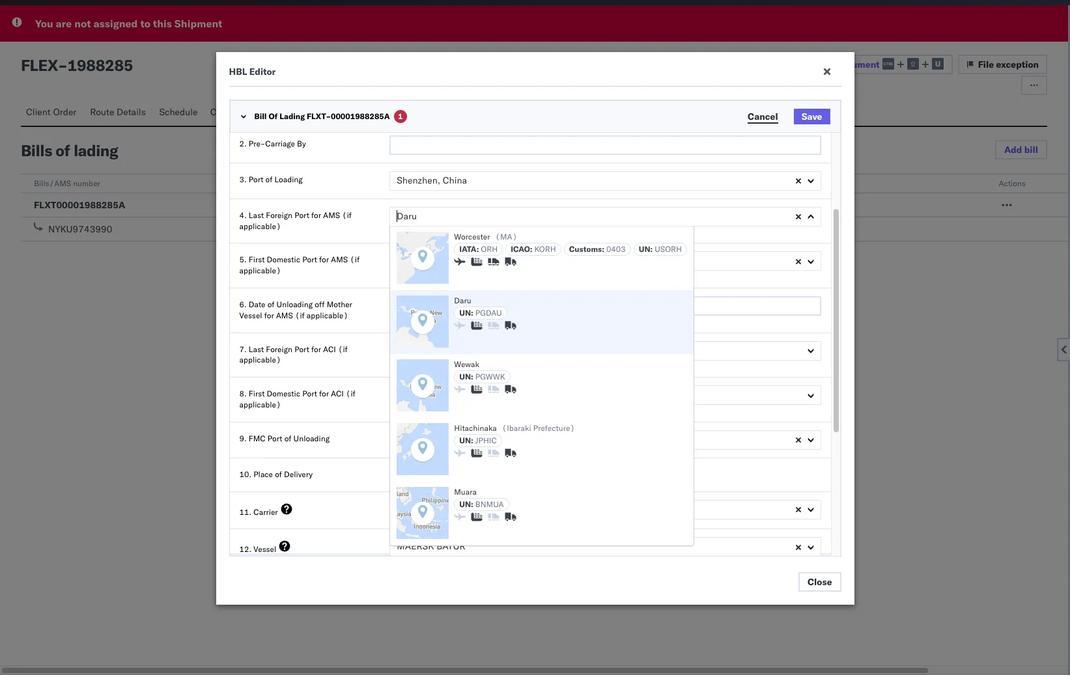 Task type: vqa. For each thing, say whether or not it's contained in the screenshot.
The Aci in the 7. Last Foreign Port for ACI (if applicable)
yes



Task type: describe. For each thing, give the bounding box(es) containing it.
surrender
[[775, 179, 809, 188]]

bill for bill of lading flxt-00001988285a
[[254, 111, 267, 121]]

add bill
[[1005, 144, 1038, 156]]

of for 10.
[[275, 470, 282, 479]]

upload document
[[802, 58, 880, 70]]

port right 'fmc'
[[268, 434, 282, 444]]

1 vertical spatial vessel
[[254, 545, 276, 555]]

documents button
[[292, 100, 352, 126]]

client order button
[[21, 100, 85, 126]]

pre-
[[249, 139, 265, 148]]

route
[[90, 106, 114, 118]]

client
[[26, 106, 51, 118]]

schedule button
[[154, 100, 205, 126]]

china
[[443, 174, 467, 186]]

7. last foreign port for aci (if applicable)
[[239, 344, 348, 365]]

un for wewak un : pgwwk
[[459, 372, 471, 382]]

a for 8. first domestic port for aci (if applicable)
[[425, 389, 430, 401]]

6. date of unloading off mother vessel for ams (if applicable)
[[239, 300, 352, 320]]

ca for 9. fmc port of unloading
[[452, 434, 464, 445]]

10. place of delivery
[[239, 470, 313, 479]]

customs
[[569, 244, 602, 254]]

port for 4. last foreign port for ams (if applicable)
[[295, 210, 309, 220]]

1 vertical spatial unloading
[[294, 434, 330, 444]]

un : usorh
[[639, 244, 682, 254]]

unloading inside 6. date of unloading off mother vessel for ams (if applicable)
[[277, 300, 313, 309]]

: inside "wewak un : pgwwk"
[[471, 372, 474, 382]]

for for 5. first domestic port for ams (if applicable)
[[319, 255, 329, 265]]

of right 'fmc'
[[284, 434, 292, 444]]

wewak un : pgwwk
[[454, 359, 505, 382]]

los for 5. first domestic port for ams (if applicable)
[[397, 255, 412, 267]]

un left usorh
[[639, 244, 651, 254]]

assignees button
[[405, 100, 460, 126]]

--
[[516, 199, 528, 211]]

hbl
[[229, 66, 247, 78]]

carrier
[[254, 507, 278, 517]]

port for 8. first domestic port for aci (if applicable)
[[432, 389, 450, 401]]

3.
[[239, 174, 247, 184]]

angeles, for 5. first domestic port for ams (if applicable)
[[414, 255, 450, 267]]

00001988285a
[[331, 111, 390, 121]]

this
[[153, 17, 172, 30]]

upload document button
[[792, 55, 953, 74]]

8. first domestic port for aci (if applicable)
[[239, 389, 356, 410]]

frederick, colorado, united states
[[390, 467, 533, 479]]

bill
[[1025, 144, 1038, 156]]

11. carrier
[[239, 507, 278, 517]]

you
[[35, 17, 53, 30]]

flxt tpeb commercial line
[[410, 507, 516, 516]]

maersk batur option
[[397, 541, 466, 553]]

port for 8. first domestic port for aci (if applicable)
[[302, 389, 317, 399]]

file exception
[[978, 59, 1039, 70]]

muara un : bnmua
[[454, 487, 504, 509]]

(if for 4. last foreign port for ams (if applicable)
[[342, 210, 352, 220]]

nyku9743990
[[48, 223, 112, 235]]

port for 7. last foreign port for aci (if applicable)
[[432, 344, 450, 356]]

carriage
[[265, 139, 295, 148]]

ams for 5. first domestic port for ams (if applicable)
[[331, 255, 348, 265]]

iata : orh
[[459, 244, 498, 254]]

ams for 4. last foreign port for ams (if applicable)
[[323, 210, 340, 220]]

9.
[[239, 434, 247, 444]]

file
[[978, 59, 994, 70]]

bnmua
[[475, 499, 504, 509]]

for for 8. first domestic port for aci (if applicable)
[[319, 389, 329, 399]]

muara
[[454, 487, 477, 497]]

batur
[[437, 541, 466, 553]]

bills/ams
[[34, 179, 71, 188]]

maersk
[[397, 541, 434, 553]]

- up (ma)
[[516, 199, 522, 211]]

(if for 8. first domestic port for aci (if applicable)
[[346, 389, 356, 399]]

number
[[73, 179, 100, 188]]

assigned
[[93, 17, 138, 30]]

usorh
[[655, 244, 682, 254]]

cancel
[[748, 110, 778, 122]]

bill of lading flxt-00001988285a
[[254, 111, 390, 121]]

lading
[[280, 111, 305, 121]]

close button
[[799, 573, 841, 592]]

hitachinaka
[[454, 423, 497, 433]]

(if inside 6. date of unloading off mother vessel for ams (if applicable)
[[295, 311, 305, 320]]

(ma)
[[495, 232, 517, 242]]

port for 5. first domestic port for ams (if applicable)
[[302, 255, 317, 265]]

prefecture)
[[533, 423, 575, 433]]

4.
[[239, 210, 247, 220]]

save button
[[794, 109, 830, 124]]

by
[[297, 139, 306, 148]]

icao : korh
[[511, 244, 556, 254]]

to
[[140, 17, 150, 30]]

documents
[[297, 106, 344, 118]]

un inside hitachinaka (ibaraki prefecture) un : jphic
[[459, 436, 471, 445]]

: left korh
[[530, 244, 533, 254]]

route details
[[90, 106, 146, 118]]

daru for daru un : pgdau
[[454, 296, 471, 305]]

8.
[[239, 389, 247, 399]]

delivery
[[284, 470, 313, 479]]

select for 8. first domestic port for aci (if applicable)
[[397, 389, 423, 401]]

select a port for 8. first domestic port for aci (if applicable)
[[397, 389, 450, 401]]

worcester (ma)
[[454, 232, 517, 242]]

11.
[[239, 507, 252, 517]]

6.
[[239, 300, 247, 309]]

shenzhen,
[[397, 174, 440, 186]]

hitachinaka (ibaraki prefecture) un : jphic
[[454, 423, 575, 445]]

schedule
[[159, 106, 198, 118]]

flex
[[21, 55, 58, 75]]

(ibaraki
[[502, 423, 531, 433]]

jphic
[[475, 436, 497, 445]]

4. last foreign port for ams (if applicable)
[[239, 210, 352, 231]]

a for 7. last foreign port for aci (if applicable)
[[425, 344, 430, 356]]

mother
[[327, 300, 352, 309]]

: left usorh
[[651, 244, 653, 254]]

(if for 5. first domestic port for ams (if applicable)
[[350, 255, 360, 265]]

off
[[315, 300, 325, 309]]

los angeles, ca for 5. first domestic port for ams (if applicable)
[[397, 255, 464, 267]]

korh
[[535, 244, 556, 254]]

flxt
[[410, 507, 429, 516]]

1988285
[[67, 55, 133, 75]]



Task type: locate. For each thing, give the bounding box(es) containing it.
domestic
[[267, 255, 300, 265], [267, 389, 300, 399]]

0 vertical spatial a
[[425, 344, 430, 356]]

a
[[425, 344, 430, 356], [425, 389, 430, 401]]

1 vertical spatial domestic
[[267, 389, 300, 399]]

for inside 7. last foreign port for aci (if applicable)
[[311, 344, 321, 354]]

port inside the 4. last foreign port for ams (if applicable)
[[295, 210, 309, 220]]

un inside daru un : pgdau
[[459, 308, 471, 318]]

foreign down bill type
[[266, 210, 293, 220]]

0 vertical spatial los
[[397, 255, 412, 267]]

released
[[758, 199, 796, 211]]

1 los from the top
[[397, 255, 412, 267]]

(if inside the 8. first domestic port for aci (if applicable)
[[346, 389, 356, 399]]

1 vertical spatial first
[[249, 389, 265, 399]]

1 vertical spatial daru
[[454, 296, 471, 305]]

daru for daru
[[397, 210, 417, 222]]

0 vertical spatial domestic
[[267, 255, 300, 265]]

applicable) down '5.'
[[239, 266, 281, 276]]

aci
[[323, 344, 336, 354], [331, 389, 344, 399]]

lading
[[74, 141, 118, 160]]

first inside the 8. first domestic port for aci (if applicable)
[[249, 389, 265, 399]]

: down wewak
[[471, 372, 474, 382]]

12. vessel
[[239, 545, 276, 555]]

domestic inside 5. first domestic port for ams (if applicable)
[[267, 255, 300, 265]]

1 a from the top
[[425, 344, 430, 356]]

for inside the 4. last foreign port for ams (if applicable)
[[311, 210, 321, 220]]

date
[[249, 300, 266, 309]]

- for house
[[304, 199, 310, 211]]

: down muara
[[471, 499, 474, 509]]

2 angeles, from the top
[[414, 434, 450, 445]]

1 los angeles, ca from the top
[[397, 255, 464, 267]]

5. first domestic port for ams (if applicable)
[[239, 255, 360, 276]]

for inside 5. first domestic port for ams (if applicable)
[[319, 255, 329, 265]]

2 vertical spatial ams
[[276, 311, 293, 320]]

aci down 7. last foreign port for aci (if applicable)
[[331, 389, 344, 399]]

0 vertical spatial last
[[249, 210, 264, 220]]

last right 7.
[[249, 344, 264, 354]]

1 angeles, from the top
[[414, 255, 450, 267]]

vessel down date
[[239, 311, 262, 320]]

domestic down 7. last foreign port for aci (if applicable)
[[267, 389, 300, 399]]

los for 9. fmc port of unloading
[[397, 434, 412, 445]]

12.
[[239, 545, 252, 555]]

2.
[[239, 139, 247, 148]]

foreign for 7.
[[266, 344, 293, 354]]

last inside 7. last foreign port for aci (if applicable)
[[249, 344, 264, 354]]

: left orh
[[477, 244, 479, 254]]

for down 7. last foreign port for aci (if applicable)
[[319, 389, 329, 399]]

bill for bill type
[[275, 179, 287, 188]]

domestic for select a port
[[267, 389, 300, 399]]

(if inside 5. first domestic port for ams (if applicable)
[[350, 255, 360, 265]]

: inside 'muara un : bnmua'
[[471, 499, 474, 509]]

aci down off
[[323, 344, 336, 354]]

of
[[269, 111, 278, 121]]

1 vertical spatial ams
[[331, 255, 348, 265]]

not
[[74, 17, 91, 30]]

domestic inside the 8. first domestic port for aci (if applicable)
[[267, 389, 300, 399]]

1 vertical spatial port
[[432, 389, 450, 401]]

1 vertical spatial angeles,
[[414, 434, 450, 445]]

ams inside 5. first domestic port for ams (if applicable)
[[331, 255, 348, 265]]

1 horizontal spatial bill
[[275, 179, 287, 188]]

5.
[[239, 255, 247, 265]]

aci for 7. last foreign port for aci (if applicable)
[[323, 344, 336, 354]]

los angeles, ca for 9. fmc port of unloading
[[397, 434, 464, 445]]

2 los from the top
[[397, 434, 412, 445]]

messages button
[[352, 100, 405, 126]]

0 vertical spatial port
[[432, 344, 450, 356]]

1 select a port from the top
[[397, 344, 450, 356]]

0 vertical spatial ams
[[323, 210, 340, 220]]

port for 7. last foreign port for aci (if applicable)
[[295, 344, 309, 354]]

2 foreign from the top
[[266, 344, 293, 354]]

of left the loading at left top
[[266, 174, 273, 184]]

0 vertical spatial unloading
[[277, 300, 313, 309]]

document
[[835, 58, 880, 70]]

colorado,
[[434, 467, 474, 479]]

applicable) down 7.
[[239, 355, 281, 365]]

for right the house
[[311, 210, 321, 220]]

containers
[[210, 106, 256, 118]]

2 port from the top
[[432, 389, 450, 401]]

foreign inside the 4. last foreign port for ams (if applicable)
[[266, 210, 293, 220]]

port down 6. date of unloading off mother vessel for ams (if applicable)
[[295, 344, 309, 354]]

: left 0403 at right
[[602, 244, 605, 254]]

port left express
[[295, 210, 309, 220]]

daru down shenzhen,
[[397, 210, 417, 222]]

un down wewak
[[459, 372, 471, 382]]

unloading up delivery
[[294, 434, 330, 444]]

assignees
[[411, 106, 453, 118]]

upload
[[802, 58, 833, 70]]

- up icao
[[522, 199, 528, 211]]

1 vertical spatial aci
[[331, 389, 344, 399]]

of
[[56, 141, 70, 160], [266, 174, 273, 184], [268, 300, 275, 309], [284, 434, 292, 444], [275, 470, 282, 479]]

select a port
[[397, 344, 450, 356], [397, 389, 450, 401]]

first inside 5. first domestic port for ams (if applicable)
[[249, 255, 265, 265]]

1 last from the top
[[249, 210, 264, 220]]

7.
[[239, 344, 247, 354]]

aci inside the 8. first domestic port for aci (if applicable)
[[331, 389, 344, 399]]

MMM D, YYYY text field
[[390, 296, 821, 316]]

vessel right 12.
[[254, 545, 276, 555]]

foreign for 4.
[[266, 210, 293, 220]]

- for flex
[[58, 55, 67, 75]]

for down 6. date of unloading off mother vessel for ams (if applicable)
[[311, 344, 321, 354]]

2 ca from the top
[[452, 434, 464, 445]]

ca for 5. first domestic port for ams (if applicable)
[[452, 255, 464, 267]]

0 vertical spatial select a port
[[397, 344, 450, 356]]

list box
[[390, 227, 694, 546]]

customs : 0403
[[569, 244, 626, 254]]

bill left type
[[275, 179, 287, 188]]

port inside the 8. first domestic port for aci (if applicable)
[[302, 389, 317, 399]]

(if
[[342, 210, 352, 220], [350, 255, 360, 265], [295, 311, 305, 320], [338, 344, 348, 354], [346, 389, 356, 399]]

flex - 1988285
[[21, 55, 133, 75]]

port inside 7. last foreign port for aci (if applicable)
[[295, 344, 309, 354]]

for for 4. last foreign port for ams (if applicable)
[[311, 210, 321, 220]]

applicable) inside 7. last foreign port for aci (if applicable)
[[239, 355, 281, 365]]

bills of lading
[[21, 141, 118, 160]]

port right 3.
[[249, 174, 264, 184]]

shenzhen, china
[[397, 174, 467, 186]]

2 domestic from the top
[[267, 389, 300, 399]]

for for 7. last foreign port for aci (if applicable)
[[311, 344, 321, 354]]

1 domestic from the top
[[267, 255, 300, 265]]

vessel inside 6. date of unloading off mother vessel for ams (if applicable)
[[239, 311, 262, 320]]

domestic right '5.'
[[267, 255, 300, 265]]

0 vertical spatial bill
[[254, 111, 267, 121]]

editor
[[249, 66, 276, 78]]

- down 'are'
[[58, 55, 67, 75]]

ca down iata
[[452, 255, 464, 267]]

foreign inside 7. last foreign port for aci (if applicable)
[[266, 344, 293, 354]]

unloading
[[277, 300, 313, 309], [294, 434, 330, 444]]

applicable) down off
[[307, 311, 348, 320]]

9. fmc port of unloading
[[239, 434, 330, 444]]

of right "place"
[[275, 470, 282, 479]]

applicable) inside 6. date of unloading off mother vessel for ams (if applicable)
[[307, 311, 348, 320]]

un down muara
[[459, 499, 471, 509]]

first right '5.'
[[249, 255, 265, 265]]

messages
[[357, 106, 398, 118]]

applicable) down "8."
[[239, 400, 281, 410]]

applicable) inside 5. first domestic port for ams (if applicable)
[[239, 266, 281, 276]]

of inside 6. date of unloading off mother vessel for ams (if applicable)
[[268, 300, 275, 309]]

daru down iata
[[454, 296, 471, 305]]

un left pgdau
[[459, 308, 471, 318]]

domestic for los angeles, ca
[[267, 255, 300, 265]]

0 vertical spatial foreign
[[266, 210, 293, 220]]

0 horizontal spatial daru
[[397, 210, 417, 222]]

0403
[[606, 244, 626, 254]]

un for daru un : pgdau
[[459, 308, 471, 318]]

1 foreign from the top
[[266, 210, 293, 220]]

un inside 'muara un : bnmua'
[[459, 499, 471, 509]]

last for 4.
[[249, 210, 264, 220]]

aci for 8. first domestic port for aci (if applicable)
[[331, 389, 344, 399]]

house - express
[[275, 199, 345, 211]]

0 vertical spatial daru
[[397, 210, 417, 222]]

1
[[398, 111, 403, 121]]

list box containing worcester
[[390, 227, 694, 546]]

1 vertical spatial select
[[397, 389, 423, 401]]

angeles, for 9. fmc port of unloading
[[414, 434, 450, 445]]

first for los
[[249, 255, 265, 265]]

applicable) for 4. last foreign port for ams (if applicable)
[[239, 221, 281, 231]]

1 vertical spatial foreign
[[266, 344, 293, 354]]

port inside 5. first domestic port for ams (if applicable)
[[302, 255, 317, 265]]

los angeles, ca up frederick, on the left of page
[[397, 434, 464, 445]]

ams inside 6. date of unloading off mother vessel for ams (if applicable)
[[276, 311, 293, 320]]

details
[[117, 106, 146, 118]]

- for -
[[522, 199, 528, 211]]

last
[[249, 210, 264, 220], [249, 344, 264, 354]]

2 a from the top
[[425, 389, 430, 401]]

first right "8."
[[249, 389, 265, 399]]

line
[[500, 507, 516, 516]]

fmc
[[249, 434, 266, 444]]

select for 7. last foreign port for aci (if applicable)
[[397, 344, 423, 356]]

add bill button
[[995, 140, 1048, 160]]

0 vertical spatial ca
[[452, 255, 464, 267]]

un inside "wewak un : pgwwk"
[[459, 372, 471, 382]]

applicable) for 7. last foreign port for aci (if applicable)
[[239, 355, 281, 365]]

1 vertical spatial ca
[[452, 434, 464, 445]]

worcester
[[454, 232, 490, 242]]

-
[[58, 55, 67, 75], [304, 199, 310, 211], [516, 199, 522, 211], [522, 199, 528, 211]]

flxt-
[[307, 111, 331, 121]]

ams inside the 4. last foreign port for ams (if applicable)
[[323, 210, 340, 220]]

port down the 4. last foreign port for ams (if applicable)
[[302, 255, 317, 265]]

1 first from the top
[[249, 255, 265, 265]]

ams up 7. last foreign port for aci (if applicable)
[[276, 311, 293, 320]]

last inside the 4. last foreign port for ams (if applicable)
[[249, 210, 264, 220]]

for inside 6. date of unloading off mother vessel for ams (if applicable)
[[264, 311, 274, 320]]

bol
[[269, 106, 287, 118]]

: inside daru un : pgdau
[[471, 308, 474, 318]]

1 vertical spatial select a port
[[397, 389, 450, 401]]

select a port for 7. last foreign port for aci (if applicable)
[[397, 344, 450, 356]]

2 select a port from the top
[[397, 389, 450, 401]]

daru inside daru un : pgdau
[[454, 296, 471, 305]]

1 ca from the top
[[452, 255, 464, 267]]

1 vertical spatial bill
[[275, 179, 287, 188]]

iata
[[459, 244, 477, 254]]

2 last from the top
[[249, 344, 264, 354]]

ca down hitachinaka
[[452, 434, 464, 445]]

exception
[[997, 59, 1039, 70]]

last for 7.
[[249, 344, 264, 354]]

- right the house
[[304, 199, 310, 211]]

1 port from the top
[[432, 344, 450, 356]]

(if for 7. last foreign port for aci (if applicable)
[[338, 344, 348, 354]]

ams up mother at left top
[[331, 255, 348, 265]]

for up off
[[319, 255, 329, 265]]

last right 4.
[[249, 210, 264, 220]]

1 vertical spatial a
[[425, 389, 430, 401]]

3. port of loading
[[239, 174, 303, 184]]

un down hitachinaka
[[459, 436, 471, 445]]

2 first from the top
[[249, 389, 265, 399]]

0 vertical spatial angeles,
[[414, 255, 450, 267]]

hbl editor
[[229, 66, 276, 78]]

0 vertical spatial aci
[[323, 344, 336, 354]]

2 los angeles, ca from the top
[[397, 434, 464, 445]]

1 vertical spatial los angeles, ca
[[397, 434, 464, 445]]

None text field
[[390, 135, 821, 155]]

flxt00001988285a
[[34, 199, 125, 211]]

bills/ams number
[[34, 179, 100, 188]]

los angeles, ca
[[397, 255, 464, 267], [397, 434, 464, 445]]

united
[[477, 467, 504, 479]]

1 select from the top
[[397, 344, 423, 356]]

(if inside 7. last foreign port for aci (if applicable)
[[338, 344, 348, 354]]

un for muara un : bnmua
[[459, 499, 471, 509]]

of right date
[[268, 300, 275, 309]]

0 vertical spatial select
[[397, 344, 423, 356]]

applicable) inside the 8. first domestic port for aci (if applicable)
[[239, 400, 281, 410]]

10.
[[239, 470, 252, 479]]

for inside the 8. first domestic port for aci (if applicable)
[[319, 389, 329, 399]]

of for 6.
[[268, 300, 275, 309]]

aci inside 7. last foreign port for aci (if applicable)
[[323, 344, 336, 354]]

daru
[[397, 210, 417, 222], [454, 296, 471, 305]]

of right bills
[[56, 141, 70, 160]]

ams right the house
[[323, 210, 340, 220]]

first for select
[[249, 389, 265, 399]]

obl
[[758, 179, 773, 188]]

for down date
[[264, 311, 274, 320]]

maersk batur
[[397, 541, 466, 553]]

2 select from the top
[[397, 389, 423, 401]]

0 vertical spatial first
[[249, 255, 265, 265]]

wewak
[[454, 359, 480, 369]]

: inside hitachinaka (ibaraki prefecture) un : jphic
[[471, 436, 474, 445]]

port down 7. last foreign port for aci (if applicable)
[[302, 389, 317, 399]]

applicable) inside the 4. last foreign port for ams (if applicable)
[[239, 221, 281, 231]]

actions
[[999, 179, 1026, 188]]

applicable) down 4.
[[239, 221, 281, 231]]

un
[[639, 244, 651, 254], [459, 308, 471, 318], [459, 372, 471, 382], [459, 436, 471, 445], [459, 499, 471, 509]]

:
[[477, 244, 479, 254], [530, 244, 533, 254], [602, 244, 605, 254], [651, 244, 653, 254], [471, 308, 474, 318], [471, 372, 474, 382], [471, 436, 474, 445], [471, 499, 474, 509]]

angeles,
[[414, 255, 450, 267], [414, 434, 450, 445]]

1 vertical spatial los
[[397, 434, 412, 445]]

0 vertical spatial vessel
[[239, 311, 262, 320]]

los angeles, ca down iata
[[397, 255, 464, 267]]

bill left of
[[254, 111, 267, 121]]

: left pgdau
[[471, 308, 474, 318]]

0 horizontal spatial bill
[[254, 111, 267, 121]]

type
[[289, 179, 304, 188]]

of for 3.
[[266, 174, 273, 184]]

(if inside the 4. last foreign port for ams (if applicable)
[[342, 210, 352, 220]]

applicable) for 5. first domestic port for ams (if applicable)
[[239, 266, 281, 276]]

None field
[[397, 208, 400, 225]]

pgdau
[[475, 308, 502, 318]]

vessel
[[239, 311, 262, 320], [254, 545, 276, 555]]

0 vertical spatial los angeles, ca
[[397, 255, 464, 267]]

shipment
[[174, 17, 222, 30]]

1 horizontal spatial daru
[[454, 296, 471, 305]]

applicable) for 8. first domestic port for aci (if applicable)
[[239, 400, 281, 410]]

: down hitachinaka
[[471, 436, 474, 445]]

close
[[808, 577, 832, 588]]

port
[[432, 344, 450, 356], [432, 389, 450, 401]]

1 vertical spatial last
[[249, 344, 264, 354]]

unloading left off
[[277, 300, 313, 309]]

foreign right 7.
[[266, 344, 293, 354]]

client order
[[26, 106, 76, 118]]



